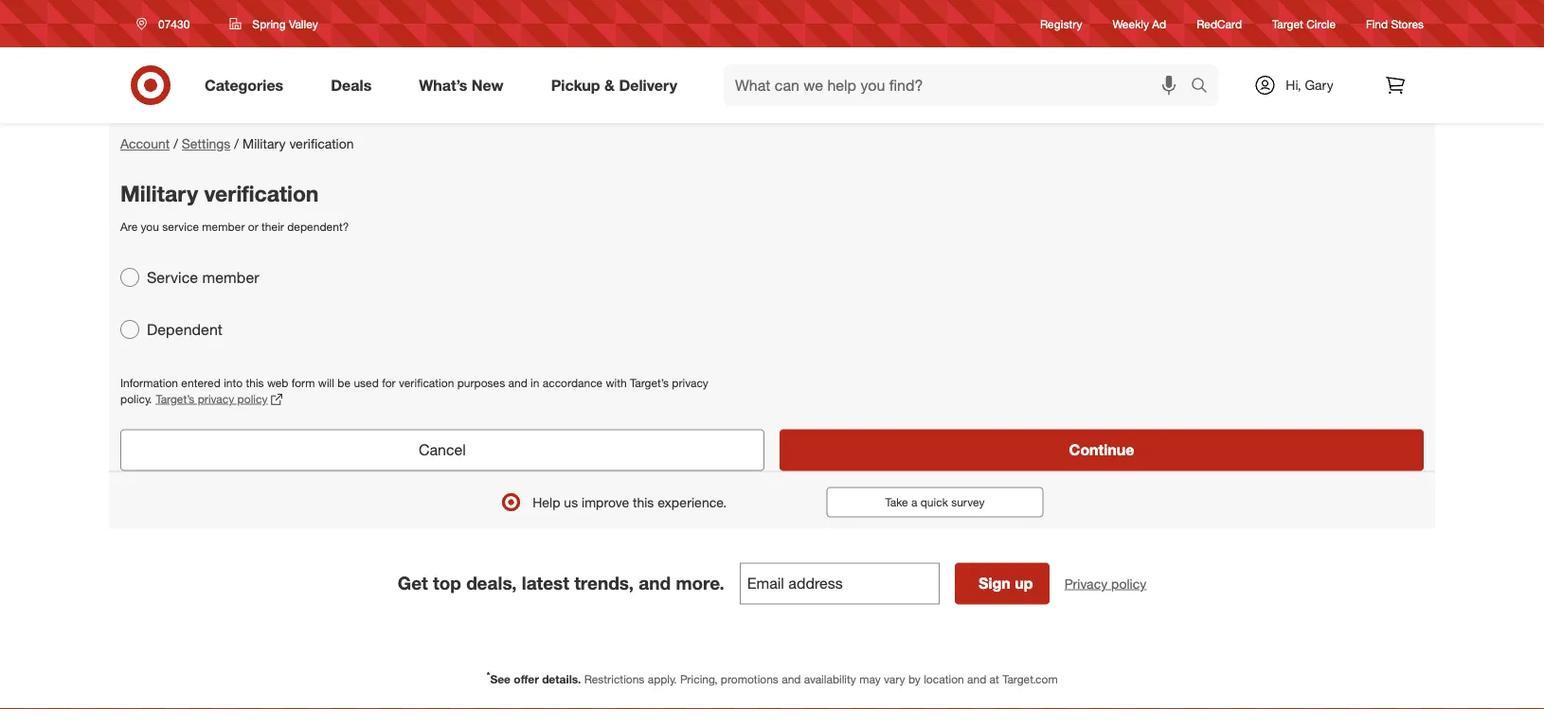 Task type: vqa. For each thing, say whether or not it's contained in the screenshot.
Spring
yes



Task type: locate. For each thing, give the bounding box(es) containing it.
cancel button
[[120, 430, 765, 472]]

get
[[398, 573, 428, 595]]

registry
[[1041, 17, 1083, 31]]

military right settings
[[243, 136, 286, 152]]

dependent?
[[287, 220, 349, 234]]

privacy policy
[[1065, 576, 1147, 592]]

0 horizontal spatial privacy
[[198, 392, 234, 406]]

account link
[[120, 136, 170, 152]]

used
[[354, 376, 379, 390]]

pickup
[[551, 76, 600, 94]]

member
[[202, 220, 245, 234], [202, 268, 259, 287]]

continue button
[[780, 430, 1424, 472]]

sign up button
[[955, 563, 1050, 605]]

privacy inside information entered into this web form will be used for verification purposes and in accordance with target's privacy policy.
[[672, 376, 709, 390]]

verification down deals
[[289, 136, 354, 152]]

1 vertical spatial military
[[120, 180, 198, 207]]

and
[[508, 376, 528, 390], [639, 573, 671, 595], [782, 672, 801, 687], [968, 672, 987, 687]]

1 horizontal spatial this
[[633, 494, 654, 511]]

purposes
[[457, 376, 505, 390]]

0 vertical spatial privacy
[[672, 376, 709, 390]]

verification right for
[[399, 376, 454, 390]]

military
[[243, 136, 286, 152], [120, 180, 198, 207]]

up
[[1015, 575, 1034, 593]]

deals link
[[315, 64, 395, 106]]

improve
[[582, 494, 629, 511]]

registry link
[[1041, 16, 1083, 32]]

by
[[909, 672, 921, 687]]

1 vertical spatial target's
[[156, 392, 195, 406]]

1 vertical spatial privacy
[[198, 392, 234, 406]]

and left in
[[508, 376, 528, 390]]

deals,
[[466, 573, 517, 595]]

form
[[292, 376, 315, 390]]

member down the are you service member or their dependent?
[[202, 268, 259, 287]]

policy down into
[[237, 392, 268, 406]]

verification
[[289, 136, 354, 152], [204, 180, 319, 207], [399, 376, 454, 390]]

/ left settings link
[[174, 136, 178, 152]]

hi, gary
[[1286, 77, 1334, 93]]

this right into
[[246, 376, 264, 390]]

1 vertical spatial member
[[202, 268, 259, 287]]

0 vertical spatial this
[[246, 376, 264, 390]]

what's new
[[419, 76, 504, 94]]

0 horizontal spatial target's
[[156, 392, 195, 406]]

weekly
[[1113, 17, 1150, 31]]

may
[[860, 672, 881, 687]]

or
[[248, 220, 258, 234]]

take
[[886, 496, 909, 510]]

1 horizontal spatial target's
[[630, 376, 669, 390]]

privacy
[[672, 376, 709, 390], [198, 392, 234, 406]]

and inside information entered into this web form will be used for verification purposes and in accordance with target's privacy policy.
[[508, 376, 528, 390]]

find stores
[[1367, 17, 1424, 31]]

continue
[[1070, 441, 1135, 460]]

search
[[1183, 78, 1228, 96]]

see
[[490, 672, 511, 687]]

find stores link
[[1367, 16, 1424, 32]]

information entered into this web form will be used for verification purposes and in accordance with target's privacy policy.
[[120, 376, 709, 406]]

privacy down entered
[[198, 392, 234, 406]]

military up you
[[120, 180, 198, 207]]

member left or
[[202, 220, 245, 234]]

target's
[[630, 376, 669, 390], [156, 392, 195, 406]]

0 horizontal spatial /
[[174, 136, 178, 152]]

0 horizontal spatial this
[[246, 376, 264, 390]]

service member
[[147, 268, 259, 287]]

and left 'availability'
[[782, 672, 801, 687]]

target circle
[[1273, 17, 1336, 31]]

1 / from the left
[[174, 136, 178, 152]]

target circle link
[[1273, 16, 1336, 32]]

0 horizontal spatial policy
[[237, 392, 268, 406]]

None text field
[[740, 563, 940, 605]]

verification up or
[[204, 180, 319, 207]]

this
[[246, 376, 264, 390], [633, 494, 654, 511]]

take a quick survey
[[886, 496, 985, 510]]

this inside information entered into this web form will be used for verification purposes and in accordance with target's privacy policy.
[[246, 376, 264, 390]]

latest
[[522, 573, 569, 595]]

1 horizontal spatial policy
[[1112, 576, 1147, 592]]

for
[[382, 376, 396, 390]]

stores
[[1392, 17, 1424, 31]]

1 vertical spatial verification
[[204, 180, 319, 207]]

2 vertical spatial verification
[[399, 376, 454, 390]]

are
[[120, 220, 138, 234]]

dependent
[[147, 320, 223, 339]]

accordance
[[543, 376, 603, 390]]

1 horizontal spatial /
[[234, 136, 239, 152]]

0 vertical spatial target's
[[630, 376, 669, 390]]

07430
[[158, 17, 190, 31]]

2 member from the top
[[202, 268, 259, 287]]

vary
[[884, 672, 906, 687]]

1 horizontal spatial military
[[243, 136, 286, 152]]

us
[[564, 494, 578, 511]]

1 vertical spatial this
[[633, 494, 654, 511]]

will
[[318, 376, 334, 390]]

What can we help you find? suggestions appear below search field
[[724, 64, 1196, 106]]

0 vertical spatial policy
[[237, 392, 268, 406]]

target's right with in the bottom left of the page
[[630, 376, 669, 390]]

deals
[[331, 76, 372, 94]]

/
[[174, 136, 178, 152], [234, 136, 239, 152]]

0 vertical spatial member
[[202, 220, 245, 234]]

Dependent radio
[[120, 320, 139, 339]]

privacy
[[1065, 576, 1108, 592]]

find
[[1367, 17, 1389, 31]]

1 vertical spatial policy
[[1112, 576, 1147, 592]]

this right improve
[[633, 494, 654, 511]]

/ right settings link
[[234, 136, 239, 152]]

circle
[[1307, 17, 1336, 31]]

entered
[[181, 376, 221, 390]]

service
[[162, 220, 199, 234]]

be
[[338, 376, 351, 390]]

privacy right with in the bottom left of the page
[[672, 376, 709, 390]]

settings
[[182, 136, 231, 152]]

1 horizontal spatial privacy
[[672, 376, 709, 390]]

and left "at"
[[968, 672, 987, 687]]

target's privacy policy link
[[156, 392, 268, 406]]

get top deals, latest trends, and more.
[[398, 573, 725, 595]]

are you service member or their dependent?
[[120, 220, 349, 234]]

policy.
[[120, 392, 152, 406]]

sign
[[979, 575, 1011, 593]]

policy right privacy
[[1112, 576, 1147, 592]]

sign up
[[979, 575, 1034, 593]]

target's down entered
[[156, 392, 195, 406]]



Task type: describe. For each thing, give the bounding box(es) containing it.
in
[[531, 376, 540, 390]]

and left more.
[[639, 573, 671, 595]]

&
[[605, 76, 615, 94]]

target.com
[[1003, 672, 1058, 687]]

pickup & delivery link
[[535, 64, 701, 106]]

07430 button
[[124, 7, 210, 41]]

what's
[[419, 76, 468, 94]]

1 member from the top
[[202, 220, 245, 234]]

0 vertical spatial verification
[[289, 136, 354, 152]]

spring valley button
[[217, 7, 330, 41]]

you
[[141, 220, 159, 234]]

spring
[[252, 17, 286, 31]]

with
[[606, 376, 627, 390]]

details.
[[542, 672, 581, 687]]

settings link
[[182, 136, 231, 152]]

availability
[[804, 672, 857, 687]]

quick
[[921, 496, 948, 510]]

their
[[262, 220, 284, 234]]

delivery
[[619, 76, 678, 94]]

* see offer details. restrictions apply. pricing, promotions and availability may vary by location and at target.com
[[487, 670, 1058, 687]]

weekly ad
[[1113, 17, 1167, 31]]

a
[[912, 496, 918, 510]]

take a quick survey button
[[827, 488, 1044, 518]]

at
[[990, 672, 1000, 687]]

valley
[[289, 17, 318, 31]]

offer
[[514, 672, 539, 687]]

help us improve this experience.
[[533, 494, 727, 511]]

help
[[533, 494, 561, 511]]

ad
[[1153, 17, 1167, 31]]

top
[[433, 573, 461, 595]]

account / settings / military verification
[[120, 136, 354, 152]]

categories
[[205, 76, 284, 94]]

experience.
[[658, 494, 727, 511]]

new
[[472, 76, 504, 94]]

redcard
[[1197, 17, 1243, 31]]

more.
[[676, 573, 725, 595]]

promotions
[[721, 672, 779, 687]]

apply.
[[648, 672, 677, 687]]

categories link
[[189, 64, 307, 106]]

0 horizontal spatial military
[[120, 180, 198, 207]]

weekly ad link
[[1113, 16, 1167, 32]]

this for web
[[246, 376, 264, 390]]

2 / from the left
[[234, 136, 239, 152]]

privacy policy link
[[1065, 575, 1147, 594]]

cancel
[[419, 441, 466, 460]]

into
[[224, 376, 243, 390]]

information
[[120, 376, 178, 390]]

this for experience.
[[633, 494, 654, 511]]

trends,
[[574, 573, 634, 595]]

0 vertical spatial military
[[243, 136, 286, 152]]

pricing,
[[680, 672, 718, 687]]

account
[[120, 136, 170, 152]]

gary
[[1305, 77, 1334, 93]]

pickup & delivery
[[551, 76, 678, 94]]

*
[[487, 670, 490, 682]]

target's inside information entered into this web form will be used for verification purposes and in accordance with target's privacy policy.
[[630, 376, 669, 390]]

verification inside information entered into this web form will be used for verification purposes and in accordance with target's privacy policy.
[[399, 376, 454, 390]]

target's privacy policy
[[156, 392, 268, 406]]

spring valley
[[252, 17, 318, 31]]

redcard link
[[1197, 16, 1243, 32]]

hi,
[[1286, 77, 1302, 93]]

what's new link
[[403, 64, 528, 106]]

Service member radio
[[120, 268, 139, 287]]

service
[[147, 268, 198, 287]]

web
[[267, 376, 289, 390]]

restrictions
[[584, 672, 645, 687]]

survey
[[952, 496, 985, 510]]



